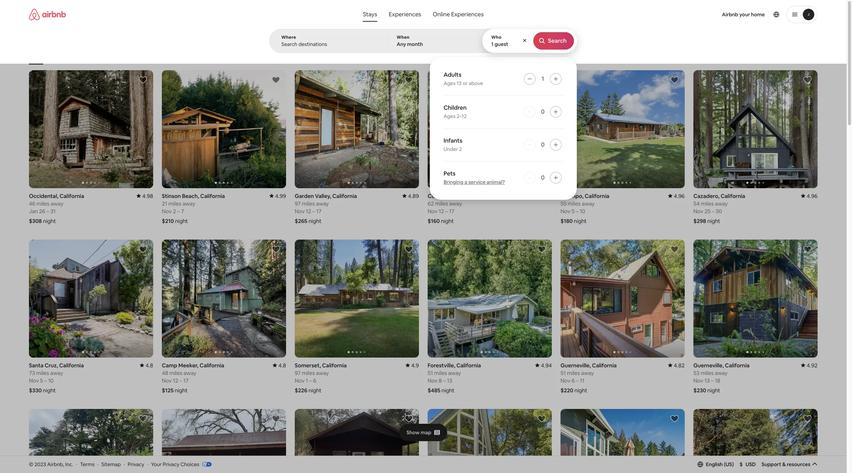 Task type: vqa. For each thing, say whether or not it's contained in the screenshot.


Task type: describe. For each thing, give the bounding box(es) containing it.
4.94 out of 5 average rating image
[[535, 362, 552, 369]]

13 inside forestville, california 51 miles away nov 8 – 13 $485 night
[[447, 377, 452, 384]]

25
[[705, 208, 711, 215]]

infants under 2
[[444, 137, 462, 152]]

camp
[[162, 362, 177, 369]]

bringing
[[444, 179, 463, 185]]

nov inside the guerneville, california 53 miles away nov 13 – 18 $230 night
[[694, 377, 703, 384]]

cazadero,
[[694, 193, 720, 199]]

vineyards
[[553, 54, 573, 59]]

choices
[[181, 461, 199, 468]]

12 for 4.89
[[306, 208, 311, 215]]

night inside stinson beach, california 21 miles away nov 2 – 7 $210 night
[[175, 218, 188, 224]]

camp meeker, california 48 miles away nov 12 – 17 $125 night
[[162, 362, 224, 394]]

30
[[716, 208, 722, 215]]

garden
[[295, 193, 314, 199]]

add to wishlist: guerneville, california image for 4.82
[[670, 245, 679, 254]]

support & resources button
[[762, 461, 818, 468]]

1 · from the left
[[76, 461, 77, 468]]

away inside camp meeker, california 48 miles away nov 12 – 17 $125 night
[[184, 370, 196, 377]]

privacy link
[[128, 461, 144, 468]]

4.82 out of 5 average rating image
[[668, 362, 685, 369]]

© 2023 airbnb, inc. ·
[[29, 461, 77, 468]]

miles inside acampo, california 55 miles away nov 5 – 10 $180 night
[[568, 200, 581, 207]]

meeker,
[[178, 362, 199, 369]]

california inside "cazadero, california 54 miles away nov 25 – 30 $298 night"
[[721, 193, 745, 199]]

nov inside santa cruz, california 73 miles away nov 5 – 10 $330 night
[[29, 377, 39, 384]]

add to wishlist: somerset, california image
[[405, 245, 413, 254]]

guerneville, for 51
[[561, 362, 591, 369]]

13 inside the guerneville, california 53 miles away nov 13 – 18 $230 night
[[705, 377, 710, 384]]

21
[[162, 200, 167, 207]]

add to wishlist: occidental, california image
[[139, 76, 147, 84]]

18
[[715, 377, 720, 384]]

add to wishlist: tomales, california image
[[139, 415, 147, 423]]

0 for children
[[541, 108, 545, 116]]

7
[[181, 208, 184, 215]]

pets bringing a service animal?
[[444, 170, 505, 185]]

sitemap link
[[101, 461, 121, 468]]

night inside garden valley, california 97 miles away nov 12 – 17 $265 night
[[309, 218, 321, 224]]

97 inside somerset, california 97 miles away nov 1 – 6 $226 night
[[295, 370, 301, 377]]

terms · sitemap · privacy ·
[[80, 461, 148, 468]]

5 inside acampo, california 55 miles away nov 5 – 10 $180 night
[[572, 208, 575, 215]]

california inside acampo, california 55 miles away nov 5 – 10 $180 night
[[585, 193, 609, 199]]

2023
[[34, 461, 46, 468]]

stays tab panel
[[269, 29, 577, 200]]

0 for pets
[[541, 174, 545, 181]]

any
[[397, 41, 406, 47]]

somerset,
[[295, 362, 321, 369]]

month
[[407, 41, 423, 47]]

2 · from the left
[[97, 461, 99, 468]]

$330
[[29, 387, 42, 394]]

– inside camp meeker, california 48 miles away nov 12 – 17 $125 night
[[179, 377, 182, 384]]

4.92 out of 5 average rating image
[[801, 362, 818, 369]]

– inside somerset, california 97 miles away nov 1 – 6 $226 night
[[309, 377, 312, 384]]

10 inside acampo, california 55 miles away nov 5 – 10 $180 night
[[580, 208, 585, 215]]

miles inside cobb, california 62 miles away nov 12 – 17 $160 night
[[435, 200, 448, 207]]

nov inside stinson beach, california 21 miles away nov 2 – 7 $210 night
[[162, 208, 172, 215]]

– inside garden valley, california 97 miles away nov 12 – 17 $265 night
[[312, 208, 315, 215]]

0 for infants
[[541, 141, 545, 148]]

california inside cobb, california 62 miles away nov 12 – 17 $160 night
[[444, 193, 469, 199]]

english
[[706, 461, 723, 468]]

miles inside the guerneville, california 53 miles away nov 13 – 18 $230 night
[[701, 370, 714, 377]]

$226
[[295, 387, 307, 394]]

airbnb,
[[47, 461, 64, 468]]

4 · from the left
[[147, 461, 148, 468]]

jan
[[29, 208, 38, 215]]

when any month
[[397, 34, 423, 47]]

the-
[[451, 54, 459, 59]]

valley,
[[315, 193, 331, 199]]

add to wishlist: guerneville, california image for 4.92
[[803, 245, 812, 254]]

$
[[740, 461, 743, 468]]

12 for 4.8
[[173, 377, 178, 384]]

31
[[50, 208, 56, 215]]

inc.
[[65, 461, 73, 468]]

acampo,
[[561, 193, 584, 199]]

airbnb
[[722, 11, 738, 18]]

night inside occidental, california 46 miles away jan 26 – 31 $308 night
[[43, 218, 56, 224]]

away inside santa cruz, california 73 miles away nov 5 – 10 $330 night
[[50, 370, 63, 377]]

who 1 guest
[[491, 34, 508, 47]]

experiences button
[[383, 7, 427, 22]]

– inside "cazadero, california 54 miles away nov 25 – 30 $298 night"
[[712, 208, 715, 215]]

miles inside guerneville, california 51 miles away nov 6 – 11 $220 night
[[567, 370, 580, 377]]

4.8 for santa cruz, california 73 miles away nov 5 – 10 $330 night
[[145, 362, 153, 369]]

night inside santa cruz, california 73 miles away nov 5 – 10 $330 night
[[43, 387, 56, 394]]

occidental,
[[29, 193, 58, 199]]

51 for forestville, california
[[428, 370, 433, 377]]

guest
[[495, 41, 508, 47]]

nov inside garden valley, california 97 miles away nov 12 – 17 $265 night
[[295, 208, 305, 215]]

away inside the guerneville, california 53 miles away nov 13 – 18 $230 night
[[715, 370, 728, 377]]

2 experiences from the left
[[451, 11, 484, 18]]

ages for children
[[444, 113, 456, 120]]

– inside stinson beach, california 21 miles away nov 2 – 7 $210 night
[[177, 208, 180, 215]]

miles inside occidental, california 46 miles away jan 26 – 31 $308 night
[[36, 200, 49, 207]]

$160
[[428, 218, 440, 224]]

73
[[29, 370, 35, 377]]

add to wishlist: forestville, california image
[[537, 245, 546, 254]]

cobb,
[[428, 193, 443, 199]]

ages for adults
[[444, 80, 456, 87]]

english (us)
[[706, 461, 734, 468]]

away inside stinson beach, california 21 miles away nov 2 – 7 $210 night
[[182, 200, 195, 207]]

home
[[751, 11, 765, 18]]

show map
[[407, 429, 431, 436]]

miles inside "cazadero, california 54 miles away nov 25 – 30 $298 night"
[[701, 200, 714, 207]]

4.98
[[142, 193, 153, 199]]

$210
[[162, 218, 174, 224]]

(us)
[[724, 461, 734, 468]]

nov inside guerneville, california 51 miles away nov 6 – 11 $220 night
[[561, 377, 571, 384]]

55
[[561, 200, 567, 207]]

above
[[469, 80, 483, 87]]

terms link
[[80, 461, 95, 468]]

away inside guerneville, california 51 miles away nov 6 – 11 $220 night
[[581, 370, 594, 377]]

children ages 2–12
[[444, 104, 467, 120]]

4.96 for acampo, california 55 miles away nov 5 – 10 $180 night
[[674, 193, 685, 199]]

51 for guerneville, california
[[561, 370, 566, 377]]

1 inside who 1 guest
[[491, 41, 494, 47]]

forestville,
[[428, 362, 455, 369]]

5 inside santa cruz, california 73 miles away nov 5 – 10 $330 night
[[40, 377, 43, 384]]

– inside guerneville, california 51 miles away nov 6 – 11 $220 night
[[576, 377, 579, 384]]

miles inside somerset, california 97 miles away nov 1 – 6 $226 night
[[302, 370, 315, 377]]

privacy inside your privacy choices link
[[163, 461, 179, 468]]

stays
[[363, 11, 377, 18]]

show map button
[[399, 424, 447, 441]]

who
[[491, 34, 502, 40]]

4.92
[[807, 362, 818, 369]]

4.8 out of 5 average rating image for camp meeker, california 48 miles away nov 12 – 17 $125 night
[[273, 362, 286, 369]]

– inside santa cruz, california 73 miles away nov 5 – 10 $330 night
[[44, 377, 47, 384]]

animal?
[[487, 179, 505, 185]]



Task type: locate. For each thing, give the bounding box(es) containing it.
2 4.96 from the left
[[807, 193, 818, 199]]

$180
[[561, 218, 573, 224]]

amazing pools
[[479, 54, 510, 59]]

17 inside cobb, california 62 miles away nov 12 – 17 $160 night
[[449, 208, 454, 215]]

usd
[[746, 461, 756, 468]]

away up the 31
[[51, 200, 63, 207]]

nov inside acampo, california 55 miles away nov 5 – 10 $180 night
[[561, 208, 571, 215]]

santa cruz, california 73 miles away nov 5 – 10 $330 night
[[29, 362, 84, 394]]

0 horizontal spatial 5
[[40, 377, 43, 384]]

miles down santa
[[36, 370, 49, 377]]

0 vertical spatial 1
[[491, 41, 494, 47]]

add to wishlist: cobb, california image
[[537, 76, 546, 84]]

stinson
[[162, 193, 181, 199]]

privacy right your
[[163, 461, 179, 468]]

· left your
[[147, 461, 148, 468]]

sitemap
[[101, 461, 121, 468]]

12 inside garden valley, california 97 miles away nov 12 – 17 $265 night
[[306, 208, 311, 215]]

0 horizontal spatial privacy
[[128, 461, 144, 468]]

4.96 out of 5 average rating image
[[668, 193, 685, 199]]

0 horizontal spatial 2
[[173, 208, 176, 215]]

1 add to wishlist: guerneville, california image from the left
[[670, 245, 679, 254]]

1 horizontal spatial 4.8 out of 5 average rating image
[[273, 362, 286, 369]]

1 51 from the left
[[428, 370, 433, 377]]

nov inside forestville, california 51 miles away nov 8 – 13 $485 night
[[428, 377, 438, 384]]

1 vertical spatial 0
[[541, 141, 545, 148]]

0 vertical spatial 10
[[580, 208, 585, 215]]

experiences
[[389, 11, 421, 18], [451, 11, 484, 18]]

away inside cobb, california 62 miles away nov 12 – 17 $160 night
[[449, 200, 462, 207]]

2 guerneville, from the left
[[694, 362, 724, 369]]

1 97 from the top
[[295, 200, 301, 207]]

service
[[468, 179, 486, 185]]

guerneville, up 53
[[694, 362, 724, 369]]

1 horizontal spatial 51
[[561, 370, 566, 377]]

17 down 'meeker,'
[[183, 377, 189, 384]]

$125
[[162, 387, 174, 394]]

$485
[[428, 387, 440, 394]]

miles down acampo,
[[568, 200, 581, 207]]

2 horizontal spatial 12
[[439, 208, 444, 215]]

– right 25
[[712, 208, 715, 215]]

– inside occidental, california 46 miles away jan 26 – 31 $308 night
[[46, 208, 49, 215]]

4.96 out of 5 average rating image
[[801, 193, 818, 199]]

– down garden
[[312, 208, 315, 215]]

forestville, california 51 miles away nov 8 – 13 $485 night
[[428, 362, 481, 394]]

ages
[[444, 80, 456, 87], [444, 113, 456, 120]]

2 97 from the top
[[295, 370, 301, 377]]

night right $265
[[309, 218, 321, 224]]

2 add to wishlist: valley springs, california image from the left
[[405, 415, 413, 423]]

experiences inside button
[[389, 11, 421, 18]]

your privacy choices link
[[151, 461, 212, 468]]

guerneville, california 51 miles away nov 6 – 11 $220 night
[[561, 362, 617, 394]]

away inside "cazadero, california 54 miles away nov 25 – 30 $298 night"
[[715, 200, 728, 207]]

night down 18
[[707, 387, 720, 394]]

1 4.8 out of 5 average rating image from the left
[[140, 362, 153, 369]]

12 inside cobb, california 62 miles away nov 12 – 17 $160 night
[[439, 208, 444, 215]]

1 horizontal spatial 2
[[459, 146, 462, 152]]

night down 11
[[575, 387, 587, 394]]

group
[[29, 36, 694, 64], [29, 70, 153, 188], [162, 70, 286, 188], [295, 70, 419, 188], [428, 70, 552, 188], [561, 70, 685, 188], [694, 70, 818, 188], [29, 240, 153, 358], [162, 240, 286, 358], [295, 240, 419, 358], [428, 240, 552, 358], [561, 240, 685, 358], [694, 240, 818, 358], [29, 409, 153, 473], [162, 409, 286, 473], [295, 409, 419, 473], [428, 409, 552, 473], [561, 409, 685, 473], [694, 409, 818, 473]]

miles inside forestville, california 51 miles away nov 8 – 13 $485 night
[[434, 370, 447, 377]]

nov inside "cazadero, california 54 miles away nov 25 – 30 $298 night"
[[694, 208, 703, 215]]

0 vertical spatial 97
[[295, 200, 301, 207]]

away down forestville, at right
[[448, 370, 461, 377]]

miles right 53
[[701, 370, 714, 377]]

nov inside cobb, california 62 miles away nov 12 – 17 $160 night
[[428, 208, 438, 215]]

2 inside stinson beach, california 21 miles away nov 2 – 7 $210 night
[[173, 208, 176, 215]]

0 horizontal spatial 4.8
[[145, 362, 153, 369]]

support
[[762, 461, 781, 468]]

1 horizontal spatial 17
[[316, 208, 321, 215]]

guerneville, for 53
[[694, 362, 724, 369]]

4.8 out of 5 average rating image left 'camp'
[[140, 362, 153, 369]]

group containing off-the-grid
[[29, 36, 694, 64]]

10 down cruz,
[[48, 377, 54, 384]]

– inside cobb, california 62 miles away nov 12 – 17 $160 night
[[445, 208, 448, 215]]

1 horizontal spatial 1
[[491, 41, 494, 47]]

night right $330
[[43, 387, 56, 394]]

or
[[463, 80, 468, 87]]

1 0 from the top
[[541, 108, 545, 116]]

away down somerset,
[[316, 370, 329, 377]]

1 vertical spatial 5
[[40, 377, 43, 384]]

add to wishlist: garden valley, california image
[[405, 76, 413, 84]]

– left the 31
[[46, 208, 49, 215]]

night down the 31
[[43, 218, 56, 224]]

online experiences link
[[427, 7, 490, 22]]

6 inside somerset, california 97 miles away nov 1 – 6 $226 night
[[313, 377, 316, 384]]

stinson beach, california 21 miles away nov 2 – 7 $210 night
[[162, 193, 225, 224]]

a
[[465, 179, 467, 185]]

– inside forestville, california 51 miles away nov 8 – 13 $485 night
[[443, 377, 446, 384]]

night inside "cazadero, california 54 miles away nov 25 – 30 $298 night"
[[707, 218, 720, 224]]

1 horizontal spatial 6
[[572, 377, 575, 384]]

1 horizontal spatial privacy
[[163, 461, 179, 468]]

2 4.8 from the left
[[278, 362, 286, 369]]

$220
[[561, 387, 573, 394]]

miles inside stinson beach, california 21 miles away nov 2 – 7 $210 night
[[168, 200, 181, 207]]

nov
[[162, 208, 172, 215], [295, 208, 305, 215], [428, 208, 438, 215], [561, 208, 571, 215], [694, 208, 703, 215], [29, 377, 39, 384], [162, 377, 172, 384], [295, 377, 305, 384], [428, 377, 438, 384], [561, 377, 571, 384], [694, 377, 703, 384]]

12 up $160
[[439, 208, 444, 215]]

4.8 left 'camp'
[[145, 362, 153, 369]]

nov down 53
[[694, 377, 703, 384]]

california inside garden valley, california 97 miles away nov 12 – 17 $265 night
[[332, 193, 357, 199]]

california inside santa cruz, california 73 miles away nov 5 – 10 $330 night
[[59, 362, 84, 369]]

4.8 out of 5 average rating image
[[140, 362, 153, 369], [273, 362, 286, 369]]

0 horizontal spatial 13
[[447, 377, 452, 384]]

1 horizontal spatial 13
[[457, 80, 462, 87]]

0 horizontal spatial 10
[[48, 377, 54, 384]]

2 6 from the left
[[572, 377, 575, 384]]

2 ages from the top
[[444, 113, 456, 120]]

1 vertical spatial 10
[[48, 377, 54, 384]]

night inside the guerneville, california 53 miles away nov 13 – 18 $230 night
[[707, 387, 720, 394]]

4.9
[[411, 362, 419, 369]]

12 up $265
[[306, 208, 311, 215]]

california inside camp meeker, california 48 miles away nov 12 – 17 $125 night
[[200, 362, 224, 369]]

nov left 8 in the right bottom of the page
[[428, 377, 438, 384]]

away inside acampo, california 55 miles away nov 5 – 10 $180 night
[[582, 200, 595, 207]]

when
[[397, 34, 410, 40]]

2 horizontal spatial 17
[[449, 208, 454, 215]]

2 vertical spatial 1
[[306, 377, 308, 384]]

· right terms
[[97, 461, 99, 468]]

None search field
[[269, 0, 577, 200]]

2 vertical spatial 0
[[541, 174, 545, 181]]

10 inside santa cruz, california 73 miles away nov 5 – 10 $330 night
[[48, 377, 54, 384]]

away up 11
[[581, 370, 594, 377]]

8
[[439, 377, 442, 384]]

nov down 54
[[694, 208, 703, 215]]

miles inside garden valley, california 97 miles away nov 12 – 17 $265 night
[[302, 200, 315, 207]]

night right $160
[[441, 218, 454, 224]]

night inside cobb, california 62 miles away nov 12 – 17 $160 night
[[441, 218, 454, 224]]

guerneville, inside the guerneville, california 53 miles away nov 13 – 18 $230 night
[[694, 362, 724, 369]]

miles up 11
[[567, 370, 580, 377]]

support & resources
[[762, 461, 811, 468]]

privacy
[[128, 461, 144, 468], [163, 461, 179, 468]]

&
[[782, 461, 786, 468]]

resources
[[787, 461, 811, 468]]

what can we help you find? tab list
[[357, 7, 427, 22]]

pets
[[444, 170, 456, 177]]

4.99
[[275, 193, 286, 199]]

1 6 from the left
[[313, 377, 316, 384]]

13
[[457, 80, 462, 87], [447, 377, 452, 384], [705, 377, 710, 384]]

1 ages from the top
[[444, 80, 456, 87]]

away up 18
[[715, 370, 728, 377]]

nov up $220
[[561, 377, 571, 384]]

pools
[[498, 54, 510, 59]]

46
[[29, 200, 35, 207]]

miles up 8 in the right bottom of the page
[[434, 370, 447, 377]]

13 left 18
[[705, 377, 710, 384]]

– right 8 in the right bottom of the page
[[443, 377, 446, 384]]

away inside garden valley, california 97 miles away nov 12 – 17 $265 night
[[316, 200, 329, 207]]

1 horizontal spatial 12
[[306, 208, 311, 215]]

add to wishlist: stinson beach, california image
[[272, 76, 280, 84]]

airbnb your home link
[[718, 7, 769, 22]]

online
[[433, 11, 450, 18]]

2 4.8 out of 5 average rating image from the left
[[273, 362, 286, 369]]

acampo, california 55 miles away nov 5 – 10 $180 night
[[561, 193, 609, 224]]

$ usd
[[740, 461, 756, 468]]

night down the 30 at top
[[707, 218, 720, 224]]

under
[[444, 146, 458, 152]]

$230
[[694, 387, 706, 394]]

1 add to wishlist: valley springs, california image from the left
[[272, 415, 280, 423]]

$308
[[29, 218, 42, 224]]

guerneville, up 11
[[561, 362, 591, 369]]

add to wishlist: cazadero, california image
[[803, 76, 812, 84]]

4.8 left somerset,
[[278, 362, 286, 369]]

4.89
[[408, 193, 419, 199]]

– left 7 at the left of the page
[[177, 208, 180, 215]]

0 horizontal spatial 4.8 out of 5 average rating image
[[140, 362, 153, 369]]

add to wishlist: acampo, california image
[[670, 76, 679, 84]]

santa
[[29, 362, 43, 369]]

1 horizontal spatial add to wishlist: guerneville, california image
[[803, 245, 812, 254]]

51 up $220
[[561, 370, 566, 377]]

13 inside adults ages 13 or above
[[457, 80, 462, 87]]

– down bringing
[[445, 208, 448, 215]]

children
[[444, 104, 467, 112]]

©
[[29, 461, 33, 468]]

48
[[162, 370, 168, 377]]

0 horizontal spatial 51
[[428, 370, 433, 377]]

17 for 4.89
[[316, 208, 321, 215]]

add to wishlist: los gatos, california image
[[670, 415, 679, 423]]

profile element
[[496, 0, 818, 29]]

13 left or
[[457, 80, 462, 87]]

ages down adults at the right top
[[444, 80, 456, 87]]

ages down children
[[444, 113, 456, 120]]

off-
[[443, 54, 451, 59]]

cobb, california 62 miles away nov 12 – 17 $160 night
[[428, 193, 469, 224]]

show
[[407, 429, 420, 436]]

2 right "under"
[[459, 146, 462, 152]]

california inside forestville, california 51 miles away nov 8 – 13 $485 night
[[456, 362, 481, 369]]

0 horizontal spatial add to wishlist: guerneville, california image
[[670, 245, 679, 254]]

1 inside somerset, california 97 miles away nov 1 – 6 $226 night
[[306, 377, 308, 384]]

miles down somerset,
[[302, 370, 315, 377]]

night inside somerset, california 97 miles away nov 1 – 6 $226 night
[[309, 387, 321, 394]]

guerneville,
[[561, 362, 591, 369], [694, 362, 724, 369]]

1 horizontal spatial 10
[[580, 208, 585, 215]]

somerset, california 97 miles away nov 1 – 6 $226 night
[[295, 362, 347, 394]]

your
[[739, 11, 750, 18]]

1 vertical spatial 1
[[542, 75, 544, 83]]

2 horizontal spatial 13
[[705, 377, 710, 384]]

· left "privacy" link
[[124, 461, 125, 468]]

1 guerneville, from the left
[[561, 362, 591, 369]]

night right "$125"
[[175, 387, 188, 394]]

miles down garden
[[302, 200, 315, 207]]

0
[[541, 108, 545, 116], [541, 141, 545, 148], [541, 174, 545, 181]]

experiences right online
[[451, 11, 484, 18]]

5 up $330
[[40, 377, 43, 384]]

california inside somerset, california 97 miles away nov 1 – 6 $226 night
[[322, 362, 347, 369]]

4.8 out of 5 average rating image left somerset,
[[273, 362, 286, 369]]

17 inside camp meeker, california 48 miles away nov 12 – 17 $125 night
[[183, 377, 189, 384]]

0 horizontal spatial 1
[[306, 377, 308, 384]]

away down beach,
[[182, 200, 195, 207]]

$265
[[295, 218, 307, 224]]

2 left 7 at the left of the page
[[173, 208, 176, 215]]

away down the valley,
[[316, 200, 329, 207]]

2 0 from the top
[[541, 141, 545, 148]]

add to wishlist: santa cruz, california image
[[139, 245, 147, 254]]

6 inside guerneville, california 51 miles away nov 6 – 11 $220 night
[[572, 377, 575, 384]]

night right '$180'
[[574, 218, 587, 224]]

grid
[[459, 54, 468, 59]]

6
[[313, 377, 316, 384], [572, 377, 575, 384]]

1 vertical spatial 2
[[173, 208, 176, 215]]

62
[[428, 200, 434, 207]]

california inside the guerneville, california 53 miles away nov 13 – 18 $230 night
[[725, 362, 750, 369]]

amazing
[[479, 54, 497, 59]]

1 privacy from the left
[[128, 461, 144, 468]]

experiences up when on the top left of page
[[389, 11, 421, 18]]

12 up "$125"
[[173, 377, 178, 384]]

0 horizontal spatial add to wishlist: valley springs, california image
[[272, 415, 280, 423]]

night inside acampo, california 55 miles away nov 5 – 10 $180 night
[[574, 218, 587, 224]]

– down somerset,
[[309, 377, 312, 384]]

california inside guerneville, california 51 miles away nov 6 – 11 $220 night
[[592, 362, 617, 369]]

17
[[316, 208, 321, 215], [449, 208, 454, 215], [183, 377, 189, 384]]

away down acampo,
[[582, 200, 595, 207]]

97 down garden
[[295, 200, 301, 207]]

12 inside camp meeker, california 48 miles away nov 12 – 17 $125 night
[[173, 377, 178, 384]]

6 left 11
[[572, 377, 575, 384]]

4.96 for cazadero, california 54 miles away nov 25 – 30 $298 night
[[807, 193, 818, 199]]

1 4.8 from the left
[[145, 362, 153, 369]]

guerneville, inside guerneville, california 51 miles away nov 6 – 11 $220 night
[[561, 362, 591, 369]]

4.98 out of 5 average rating image
[[136, 193, 153, 199]]

add to wishlist: cloverdale, california image
[[537, 415, 546, 423]]

51 inside forestville, california 51 miles away nov 8 – 13 $485 night
[[428, 370, 433, 377]]

0 horizontal spatial experiences
[[389, 11, 421, 18]]

night
[[43, 218, 56, 224], [175, 218, 188, 224], [309, 218, 321, 224], [441, 218, 454, 224], [574, 218, 587, 224], [707, 218, 720, 224], [43, 387, 56, 394], [175, 387, 188, 394], [309, 387, 321, 394], [442, 387, 454, 394], [575, 387, 587, 394], [707, 387, 720, 394]]

Where field
[[281, 41, 376, 47]]

nov down 21
[[162, 208, 172, 215]]

0 vertical spatial 2
[[459, 146, 462, 152]]

17 down the valley,
[[316, 208, 321, 215]]

1 horizontal spatial add to wishlist: valley springs, california image
[[405, 415, 413, 423]]

nov inside somerset, california 97 miles away nov 1 – 6 $226 night
[[295, 377, 305, 384]]

6 down somerset,
[[313, 377, 316, 384]]

2 privacy from the left
[[163, 461, 179, 468]]

away inside somerset, california 97 miles away nov 1 – 6 $226 night
[[316, 370, 329, 377]]

1 horizontal spatial 4.96
[[807, 193, 818, 199]]

– down 'meeker,'
[[179, 377, 182, 384]]

miles down 'camp'
[[169, 370, 182, 377]]

stays button
[[357, 7, 383, 22]]

3 0 from the top
[[541, 174, 545, 181]]

5
[[572, 208, 575, 215], [40, 377, 43, 384]]

– left 11
[[576, 377, 579, 384]]

3 · from the left
[[124, 461, 125, 468]]

nov down 73
[[29, 377, 39, 384]]

away down 'meeker,'
[[184, 370, 196, 377]]

2 add to wishlist: guerneville, california image from the left
[[803, 245, 812, 254]]

4.9 out of 5 average rating image
[[406, 362, 419, 369]]

cruz,
[[45, 362, 58, 369]]

0 horizontal spatial 4.96
[[674, 193, 685, 199]]

off-the-grid
[[443, 54, 468, 59]]

night down 8 in the right bottom of the page
[[442, 387, 454, 394]]

away inside forestville, california 51 miles away nov 8 – 13 $485 night
[[448, 370, 461, 377]]

nov up $265
[[295, 208, 305, 215]]

51 inside guerneville, california 51 miles away nov 6 – 11 $220 night
[[561, 370, 566, 377]]

– down cruz,
[[44, 377, 47, 384]]

night inside forestville, california 51 miles away nov 8 – 13 $485 night
[[442, 387, 454, 394]]

5 up '$180'
[[572, 208, 575, 215]]

add to wishlist: camp meeker, california image
[[272, 245, 280, 254]]

1 horizontal spatial guerneville,
[[694, 362, 724, 369]]

infants
[[444, 137, 462, 145]]

add to wishlist: watsonville, california image
[[803, 415, 812, 423]]

1 experiences from the left
[[389, 11, 421, 18]]

1 4.96 from the left
[[674, 193, 685, 199]]

4.89 out of 5 average rating image
[[402, 193, 419, 199]]

– inside the guerneville, california 53 miles away nov 13 – 18 $230 night
[[711, 377, 714, 384]]

–
[[46, 208, 49, 215], [177, 208, 180, 215], [312, 208, 315, 215], [445, 208, 448, 215], [576, 208, 579, 215], [712, 208, 715, 215], [44, 377, 47, 384], [179, 377, 182, 384], [309, 377, 312, 384], [443, 377, 446, 384], [576, 377, 579, 384], [711, 377, 714, 384]]

ages inside children ages 2–12
[[444, 113, 456, 120]]

miles down cobb,
[[435, 200, 448, 207]]

1 horizontal spatial 5
[[572, 208, 575, 215]]

– inside acampo, california 55 miles away nov 5 – 10 $180 night
[[576, 208, 579, 215]]

privacy left your
[[128, 461, 144, 468]]

1 horizontal spatial experiences
[[451, 11, 484, 18]]

where
[[281, 34, 296, 40]]

california inside occidental, california 46 miles away jan 26 – 31 $308 night
[[60, 193, 84, 199]]

17 down bringing
[[449, 208, 454, 215]]

away down cruz,
[[50, 370, 63, 377]]

0 horizontal spatial guerneville,
[[561, 362, 591, 369]]

4.99 out of 5 average rating image
[[269, 193, 286, 199]]

away down bringing
[[449, 200, 462, 207]]

2 horizontal spatial 1
[[542, 75, 544, 83]]

nov down 55
[[561, 208, 571, 215]]

53
[[694, 370, 700, 377]]

ages inside adults ages 13 or above
[[444, 80, 456, 87]]

night right $226
[[309, 387, 321, 394]]

nov down 62
[[428, 208, 438, 215]]

97 down somerset,
[[295, 370, 301, 377]]

add to wishlist: valley springs, california image
[[272, 415, 280, 423], [405, 415, 413, 423]]

2 inside infants under 2
[[459, 146, 462, 152]]

0 horizontal spatial 6
[[313, 377, 316, 384]]

0 vertical spatial 0
[[541, 108, 545, 116]]

miles inside santa cruz, california 73 miles away nov 5 – 10 $330 night
[[36, 370, 49, 377]]

night inside camp meeker, california 48 miles away nov 12 – 17 $125 night
[[175, 387, 188, 394]]

13 right 8 in the right bottom of the page
[[447, 377, 452, 384]]

4.8 out of 5 average rating image for santa cruz, california 73 miles away nov 5 – 10 $330 night
[[140, 362, 153, 369]]

miles down stinson
[[168, 200, 181, 207]]

none search field containing stays
[[269, 0, 577, 200]]

miles up 26
[[36, 200, 49, 207]]

· right inc.
[[76, 461, 77, 468]]

4.96
[[674, 193, 685, 199], [807, 193, 818, 199]]

add to wishlist: guerneville, california image
[[670, 245, 679, 254], [803, 245, 812, 254]]

17 inside garden valley, california 97 miles away nov 12 – 17 $265 night
[[316, 208, 321, 215]]

0 horizontal spatial 12
[[173, 377, 178, 384]]

night down 7 at the left of the page
[[175, 218, 188, 224]]

night inside guerneville, california 51 miles away nov 6 – 11 $220 night
[[575, 387, 587, 394]]

97
[[295, 200, 301, 207], [295, 370, 301, 377]]

4.8 for camp meeker, california 48 miles away nov 12 – 17 $125 night
[[278, 362, 286, 369]]

miles inside camp meeker, california 48 miles away nov 12 – 17 $125 night
[[169, 370, 182, 377]]

your
[[151, 461, 162, 468]]

away inside occidental, california 46 miles away jan 26 – 31 $308 night
[[51, 200, 63, 207]]

17 for 4.8
[[183, 377, 189, 384]]

2 51 from the left
[[561, 370, 566, 377]]

beach,
[[182, 193, 199, 199]]

california
[[60, 193, 84, 199], [200, 193, 225, 199], [332, 193, 357, 199], [444, 193, 469, 199], [585, 193, 609, 199], [721, 193, 745, 199], [59, 362, 84, 369], [200, 362, 224, 369], [322, 362, 347, 369], [456, 362, 481, 369], [592, 362, 617, 369], [725, 362, 750, 369]]

97 inside garden valley, california 97 miles away nov 12 – 17 $265 night
[[295, 200, 301, 207]]

51 down forestville, at right
[[428, 370, 433, 377]]

nov inside camp meeker, california 48 miles away nov 12 – 17 $125 night
[[162, 377, 172, 384]]

0 horizontal spatial 17
[[183, 377, 189, 384]]

california inside stinson beach, california 21 miles away nov 2 – 7 $210 night
[[200, 193, 225, 199]]

1 vertical spatial 97
[[295, 370, 301, 377]]

0 vertical spatial ages
[[444, 80, 456, 87]]

0 vertical spatial 5
[[572, 208, 575, 215]]

miles up 25
[[701, 200, 714, 207]]

4.82
[[674, 362, 685, 369]]

away up the 30 at top
[[715, 200, 728, 207]]

nov down 48
[[162, 377, 172, 384]]

1 vertical spatial ages
[[444, 113, 456, 120]]

– left 18
[[711, 377, 714, 384]]

nov up $226
[[295, 377, 305, 384]]

1 horizontal spatial 4.8
[[278, 362, 286, 369]]

10 down acampo,
[[580, 208, 585, 215]]

– down acampo,
[[576, 208, 579, 215]]

26
[[39, 208, 45, 215]]



